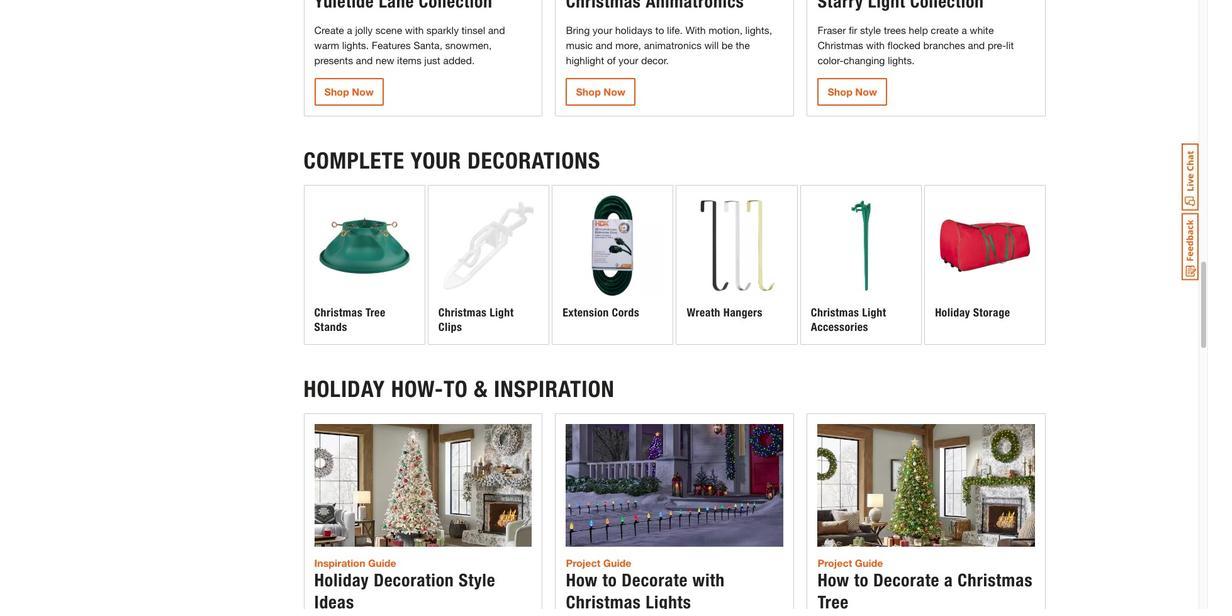 Task type: describe. For each thing, give the bounding box(es) containing it.
to for tree
[[855, 570, 869, 591]]

changing
[[844, 54, 886, 66]]

wreath hangers link
[[677, 186, 798, 344]]

storage
[[974, 306, 1011, 320]]

extension
[[563, 306, 609, 320]]

inspiration guide holiday decoration style ideas
[[315, 557, 496, 610]]

image for holiday decoration style ideas image
[[315, 424, 532, 547]]

fraser
[[818, 24, 847, 36]]

life.
[[668, 24, 683, 36]]

image for extension cords image
[[563, 196, 663, 296]]

with inside project guide how to decorate with christmas lights
[[693, 570, 725, 591]]

presents
[[315, 54, 353, 66]]

how-
[[391, 376, 444, 403]]

extension cords
[[563, 306, 640, 320]]

christmas light clips
[[439, 306, 514, 334]]

and inside 'bring your holidays to life. with motion, lights, music and more, animatronics will be the highlight of your decor.'
[[596, 39, 613, 51]]

christmas inside fraser fir style trees help create a white christmas with flocked branches and pre-lit color-changing lights.
[[818, 39, 864, 51]]

clips
[[439, 320, 462, 334]]

color-
[[818, 54, 844, 66]]

fir
[[849, 24, 858, 36]]

wreath
[[687, 306, 721, 320]]

bring
[[566, 24, 590, 36]]

animatronics
[[644, 39, 702, 51]]

holiday storage
[[936, 306, 1011, 320]]

&
[[474, 376, 488, 403]]

white
[[971, 24, 995, 36]]

0 vertical spatial holiday
[[936, 306, 971, 320]]

lights. inside create a jolly scene with sparkly tinsel and warm lights. features santa, snowmen, presents and new items just added.
[[342, 39, 369, 51]]

guide for how to decorate a christmas tree
[[856, 557, 884, 569]]

shop now link for color-
[[818, 78, 888, 106]]

complete
[[304, 147, 405, 174]]

a inside project guide how to decorate a christmas tree
[[945, 570, 954, 591]]

inspiration
[[315, 557, 366, 569]]

image for wreath hangers image
[[687, 196, 788, 296]]

image for christmas light accessories image
[[812, 196, 912, 296]]

a inside fraser fir style trees help create a white christmas with flocked branches and pre-lit color-changing lights.
[[962, 24, 968, 36]]

with inside fraser fir style trees help create a white christmas with flocked branches and pre-lit color-changing lights.
[[867, 39, 885, 51]]

tree inside project guide how to decorate a christmas tree
[[818, 592, 849, 610]]

new
[[376, 54, 395, 66]]

a inside create a jolly scene with sparkly tinsel and warm lights. features santa, snowmen, presents and new items just added.
[[347, 24, 353, 36]]

image for how to decorate a christmas tree image
[[818, 424, 1036, 547]]

holiday inside inspiration guide holiday decoration style ideas
[[315, 570, 369, 591]]

now for color-
[[856, 85, 878, 97]]

project for how to decorate a christmas tree
[[818, 557, 853, 569]]

inspiration
[[494, 376, 615, 403]]

shop for fraser fir style trees help create a white christmas with flocked branches and pre-lit color-changing lights.
[[828, 85, 853, 97]]

lit
[[1007, 39, 1015, 51]]

hangers
[[724, 306, 763, 320]]

holiday storage link
[[926, 186, 1046, 344]]

decor.
[[642, 54, 669, 66]]

and right tinsel
[[488, 24, 505, 36]]

holiday how-to & inspiration
[[304, 376, 615, 403]]

be
[[722, 39, 733, 51]]

shop for bring your holidays to life. with motion, lights, music and more, animatronics will be the highlight of your decor.
[[576, 85, 601, 97]]

more,
[[616, 39, 642, 51]]

how for how to decorate a christmas tree
[[818, 570, 850, 591]]

image for how to decorate with christmas lights image
[[566, 424, 784, 547]]

image for holiday storage image
[[936, 196, 1036, 296]]

motion,
[[709, 24, 743, 36]]

tinsel
[[462, 24, 486, 36]]

complete your decorations
[[304, 147, 601, 174]]

christmas inside christmas light accessories
[[812, 306, 860, 320]]

help
[[909, 24, 929, 36]]

cords
[[612, 306, 640, 320]]

christmas light clips link
[[429, 186, 549, 344]]



Task type: vqa. For each thing, say whether or not it's contained in the screenshot.
Project corresponding to How to Decorate a Christmas Tree
yes



Task type: locate. For each thing, give the bounding box(es) containing it.
1 horizontal spatial lights.
[[888, 54, 915, 66]]

flocked
[[888, 39, 921, 51]]

lights,
[[746, 24, 773, 36]]

and down white
[[969, 39, 986, 51]]

how
[[566, 570, 598, 591], [818, 570, 850, 591]]

light
[[490, 306, 514, 320], [863, 306, 887, 320]]

2 horizontal spatial shop now link
[[818, 78, 888, 106]]

0 vertical spatial your
[[593, 24, 613, 36]]

1 horizontal spatial holiday
[[936, 306, 971, 320]]

of
[[607, 54, 616, 66]]

0 horizontal spatial how
[[566, 570, 598, 591]]

3 shop now link from the left
[[818, 78, 888, 106]]

bring your holidays to life. with motion, lights, music and more, animatronics will be the highlight of your decor.
[[566, 24, 773, 66]]

1 now from the left
[[352, 85, 374, 97]]

wreath hangers
[[687, 306, 763, 320]]

shop now for color-
[[828, 85, 878, 97]]

christmas
[[818, 39, 864, 51], [315, 306, 363, 320], [439, 306, 487, 320], [812, 306, 860, 320], [958, 570, 1034, 591], [566, 592, 641, 610]]

sparkly
[[427, 24, 459, 36]]

now down presents
[[352, 85, 374, 97]]

feedback link image
[[1183, 213, 1200, 281]]

decorate
[[622, 570, 688, 591], [874, 570, 940, 591]]

decorate inside project guide how to decorate with christmas lights
[[622, 570, 688, 591]]

christmas light accessories
[[812, 306, 887, 334]]

0 vertical spatial tree
[[366, 306, 386, 320]]

1 guide from the left
[[368, 557, 397, 569]]

branches
[[924, 39, 966, 51]]

3 now from the left
[[856, 85, 878, 97]]

decoration
[[374, 570, 454, 591]]

1 horizontal spatial tree
[[818, 592, 849, 610]]

shop down highlight
[[576, 85, 601, 97]]

lights. inside fraser fir style trees help create a white christmas with flocked branches and pre-lit color-changing lights.
[[888, 54, 915, 66]]

holiday
[[936, 306, 971, 320], [315, 570, 369, 591]]

christmas light accessories link
[[801, 186, 922, 344]]

0 horizontal spatial holiday
[[315, 570, 369, 591]]

music
[[566, 39, 593, 51]]

0 horizontal spatial decorate
[[622, 570, 688, 591]]

christmas inside christmas light clips
[[439, 306, 487, 320]]

how inside project guide how to decorate with christmas lights
[[566, 570, 598, 591]]

shop now link for new
[[315, 78, 384, 106]]

2 shop now link from the left
[[566, 78, 636, 106]]

shop now
[[325, 85, 374, 97], [576, 85, 626, 97], [828, 85, 878, 97]]

shop now link for highlight
[[566, 78, 636, 106]]

your right bring
[[593, 24, 613, 36]]

1 shop now from the left
[[325, 85, 374, 97]]

with
[[405, 24, 424, 36], [867, 39, 885, 51], [693, 570, 725, 591]]

ideas
[[315, 592, 355, 610]]

a
[[347, 24, 353, 36], [962, 24, 968, 36], [945, 570, 954, 591]]

1 vertical spatial with
[[867, 39, 885, 51]]

shop down color-
[[828, 85, 853, 97]]

1 horizontal spatial with
[[693, 570, 725, 591]]

1 decorate from the left
[[622, 570, 688, 591]]

1 vertical spatial your
[[619, 54, 639, 66]]

project
[[566, 557, 601, 569], [818, 557, 853, 569]]

2 horizontal spatial shop now
[[828, 85, 878, 97]]

christmas tree stands link
[[304, 186, 425, 344]]

christmas inside christmas tree stands
[[315, 306, 363, 320]]

now down the of
[[604, 85, 626, 97]]

lights. down flocked
[[888, 54, 915, 66]]

2 shop now from the left
[[576, 85, 626, 97]]

and left the new
[[356, 54, 373, 66]]

decorate inside project guide how to decorate a christmas tree
[[874, 570, 940, 591]]

2 horizontal spatial a
[[962, 24, 968, 36]]

stands
[[315, 320, 348, 334]]

0 vertical spatial lights.
[[342, 39, 369, 51]]

project guide how to decorate with christmas lights
[[566, 557, 725, 610]]

create
[[315, 24, 344, 36]]

2 now from the left
[[604, 85, 626, 97]]

project guide how to decorate a christmas tree
[[818, 557, 1034, 610]]

2 horizontal spatial now
[[856, 85, 878, 97]]

shop now for new
[[325, 85, 374, 97]]

1 vertical spatial holiday
[[315, 570, 369, 591]]

features
[[372, 39, 411, 51]]

0 horizontal spatial now
[[352, 85, 374, 97]]

now for new
[[352, 85, 374, 97]]

1 horizontal spatial guide
[[604, 557, 632, 569]]

with inside create a jolly scene with sparkly tinsel and warm lights. features santa, snowmen, presents and new items just added.
[[405, 24, 424, 36]]

shop for create a jolly scene with sparkly tinsel and warm lights. features santa, snowmen, presents and new items just added.
[[325, 85, 349, 97]]

lights. down the "jolly"
[[342, 39, 369, 51]]

shop now link down presents
[[315, 78, 384, 106]]

light inside christmas light clips
[[490, 306, 514, 320]]

2 horizontal spatial to
[[855, 570, 869, 591]]

project inside project guide how to decorate with christmas lights
[[566, 557, 601, 569]]

1 horizontal spatial your
[[619, 54, 639, 66]]

your
[[593, 24, 613, 36], [619, 54, 639, 66]]

tree inside christmas tree stands
[[366, 306, 386, 320]]

2 decorate from the left
[[874, 570, 940, 591]]

0 horizontal spatial shop now link
[[315, 78, 384, 106]]

2 shop from the left
[[576, 85, 601, 97]]

now down 'changing'
[[856, 85, 878, 97]]

lights
[[646, 592, 692, 610]]

1 horizontal spatial project
[[818, 557, 853, 569]]

2 project from the left
[[818, 557, 853, 569]]

image for christmas tree stands image
[[315, 196, 415, 296]]

to
[[444, 376, 468, 403]]

and up the of
[[596, 39, 613, 51]]

style
[[861, 24, 882, 36]]

and
[[488, 24, 505, 36], [596, 39, 613, 51], [969, 39, 986, 51], [356, 54, 373, 66]]

to inside 'bring your holidays to life. with motion, lights, music and more, animatronics will be the highlight of your decor.'
[[656, 24, 665, 36]]

light inside christmas light accessories
[[863, 306, 887, 320]]

now
[[352, 85, 374, 97], [604, 85, 626, 97], [856, 85, 878, 97]]

1 shop from the left
[[325, 85, 349, 97]]

light for christmas light accessories
[[863, 306, 887, 320]]

1 vertical spatial tree
[[818, 592, 849, 610]]

1 horizontal spatial shop
[[576, 85, 601, 97]]

santa,
[[414, 39, 443, 51]]

holiday down 'inspiration'
[[315, 570, 369, 591]]

how inside project guide how to decorate a christmas tree
[[818, 570, 850, 591]]

guide inside project guide how to decorate a christmas tree
[[856, 557, 884, 569]]

guide inside inspiration guide holiday decoration style ideas
[[368, 557, 397, 569]]

holidays
[[616, 24, 653, 36]]

shop down presents
[[325, 85, 349, 97]]

to for lights
[[603, 570, 617, 591]]

decorate for with
[[622, 570, 688, 591]]

pre-
[[988, 39, 1007, 51]]

jolly
[[355, 24, 373, 36]]

0 horizontal spatial shop now
[[325, 85, 374, 97]]

1 horizontal spatial how
[[818, 570, 850, 591]]

style
[[459, 570, 496, 591]]

fraser fir style trees help create a white christmas with flocked branches and pre-lit color-changing lights.
[[818, 24, 1015, 66]]

1 light from the left
[[490, 306, 514, 320]]

tree
[[366, 306, 386, 320], [818, 592, 849, 610]]

0 horizontal spatial lights.
[[342, 39, 369, 51]]

shop now down presents
[[325, 85, 374, 97]]

trees
[[884, 24, 907, 36]]

holiday left storage
[[936, 306, 971, 320]]

holiday
[[304, 376, 386, 403]]

0 horizontal spatial tree
[[366, 306, 386, 320]]

guide inside project guide how to decorate with christmas lights
[[604, 557, 632, 569]]

1 project from the left
[[566, 557, 601, 569]]

items
[[397, 54, 422, 66]]

extension cords link
[[553, 186, 673, 344]]

shop now link down the of
[[566, 78, 636, 106]]

project inside project guide how to decorate a christmas tree
[[818, 557, 853, 569]]

warm
[[315, 39, 340, 51]]

3 guide from the left
[[856, 557, 884, 569]]

0 horizontal spatial to
[[603, 570, 617, 591]]

to for lights,
[[656, 24, 665, 36]]

to inside project guide how to decorate a christmas tree
[[855, 570, 869, 591]]

2 vertical spatial with
[[693, 570, 725, 591]]

3 shop now from the left
[[828, 85, 878, 97]]

0 horizontal spatial your
[[593, 24, 613, 36]]

0 horizontal spatial with
[[405, 24, 424, 36]]

2 horizontal spatial with
[[867, 39, 885, 51]]

highlight
[[566, 54, 605, 66]]

light for christmas light clips
[[490, 306, 514, 320]]

2 horizontal spatial shop
[[828, 85, 853, 97]]

1 horizontal spatial shop now link
[[566, 78, 636, 106]]

1 horizontal spatial a
[[945, 570, 954, 591]]

and inside fraser fir style trees help create a white christmas with flocked branches and pre-lit color-changing lights.
[[969, 39, 986, 51]]

3 shop from the left
[[828, 85, 853, 97]]

with
[[686, 24, 706, 36]]

1 horizontal spatial to
[[656, 24, 665, 36]]

christmas inside project guide how to decorate a christmas tree
[[958, 570, 1034, 591]]

will
[[705, 39, 719, 51]]

1 horizontal spatial now
[[604, 85, 626, 97]]

decorate for a
[[874, 570, 940, 591]]

0 horizontal spatial guide
[[368, 557, 397, 569]]

project for how to decorate with christmas lights
[[566, 557, 601, 569]]

to inside project guide how to decorate with christmas lights
[[603, 570, 617, 591]]

guide
[[368, 557, 397, 569], [604, 557, 632, 569], [856, 557, 884, 569]]

to
[[656, 24, 665, 36], [603, 570, 617, 591], [855, 570, 869, 591]]

shop now down the of
[[576, 85, 626, 97]]

just
[[425, 54, 441, 66]]

shop
[[325, 85, 349, 97], [576, 85, 601, 97], [828, 85, 853, 97]]

snowmen,
[[446, 39, 492, 51]]

2 how from the left
[[818, 570, 850, 591]]

accessories
[[812, 320, 869, 334]]

your
[[411, 147, 462, 174]]

0 horizontal spatial a
[[347, 24, 353, 36]]

added.
[[443, 54, 475, 66]]

shop now link
[[315, 78, 384, 106], [566, 78, 636, 106], [818, 78, 888, 106]]

christmas tree stands
[[315, 306, 386, 334]]

create
[[932, 24, 960, 36]]

decorations
[[468, 147, 601, 174]]

how for how to decorate with christmas lights
[[566, 570, 598, 591]]

2 guide from the left
[[604, 557, 632, 569]]

guide for how to decorate with christmas lights
[[604, 557, 632, 569]]

image for christmas light clips image
[[439, 196, 539, 296]]

your down more,
[[619, 54, 639, 66]]

0 horizontal spatial project
[[566, 557, 601, 569]]

2 light from the left
[[863, 306, 887, 320]]

1 how from the left
[[566, 570, 598, 591]]

0 horizontal spatial shop
[[325, 85, 349, 97]]

1 horizontal spatial shop now
[[576, 85, 626, 97]]

live chat image
[[1183, 144, 1200, 211]]

1 vertical spatial lights.
[[888, 54, 915, 66]]

1 shop now link from the left
[[315, 78, 384, 106]]

0 horizontal spatial light
[[490, 306, 514, 320]]

now for highlight
[[604, 85, 626, 97]]

0 vertical spatial with
[[405, 24, 424, 36]]

christmas inside project guide how to decorate with christmas lights
[[566, 592, 641, 610]]

1 horizontal spatial light
[[863, 306, 887, 320]]

lights.
[[342, 39, 369, 51], [888, 54, 915, 66]]

scene
[[376, 24, 403, 36]]

1 horizontal spatial decorate
[[874, 570, 940, 591]]

guide for holiday decoration style ideas
[[368, 557, 397, 569]]

2 horizontal spatial guide
[[856, 557, 884, 569]]

shop now for highlight
[[576, 85, 626, 97]]

create a jolly scene with sparkly tinsel and warm lights. features santa, snowmen, presents and new items just added.
[[315, 24, 505, 66]]

the
[[736, 39, 750, 51]]

shop now link down 'changing'
[[818, 78, 888, 106]]

shop now down 'changing'
[[828, 85, 878, 97]]



